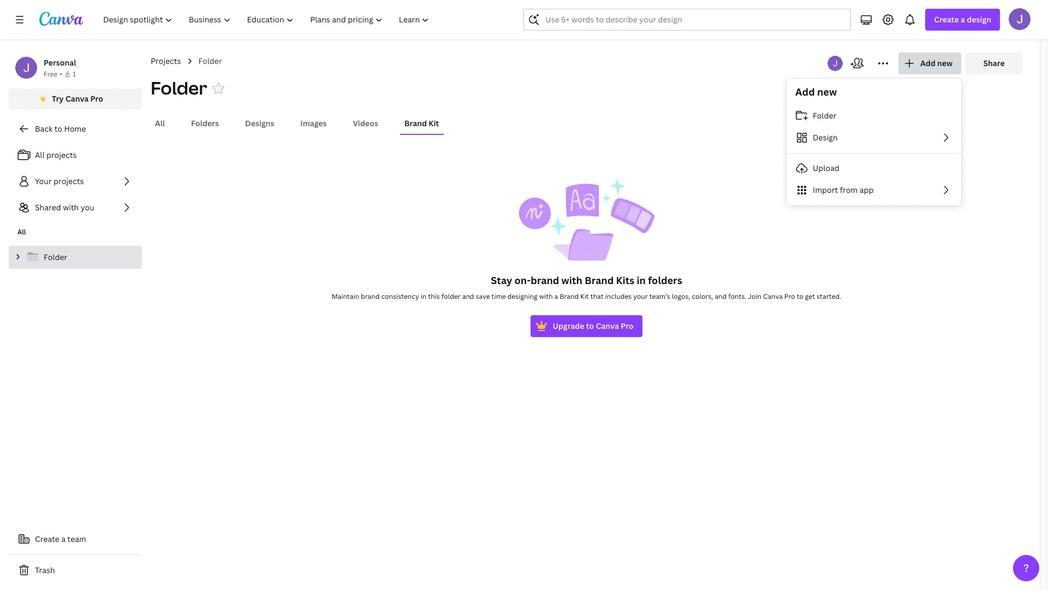 Task type: describe. For each thing, give the bounding box(es) containing it.
canva inside 'upgrade to canva pro' button
[[596, 321, 619, 331]]

shared with you
[[35, 202, 94, 213]]

1
[[73, 69, 76, 79]]

brand kit
[[405, 118, 439, 128]]

0 horizontal spatial all
[[17, 227, 26, 237]]

0 horizontal spatial in
[[421, 292, 427, 301]]

create for create a design
[[935, 14, 960, 25]]

0 vertical spatial folder button
[[151, 76, 207, 100]]

from
[[841, 185, 858, 195]]

started.
[[817, 292, 842, 301]]

0 vertical spatial folder link
[[199, 55, 222, 67]]

personal
[[44, 57, 76, 68]]

1 vertical spatial add new
[[796, 85, 838, 98]]

top level navigation element
[[96, 9, 439, 31]]

2 horizontal spatial with
[[562, 274, 583, 287]]

get
[[806, 292, 816, 301]]

create a team
[[35, 534, 86, 544]]

a for team
[[61, 534, 66, 544]]

folders
[[649, 274, 683, 287]]

a inside stay on-brand with brand kits in folders maintain brand consistency in this folder and save time designing with a brand kit that includes your team's logos, colors, and fonts. join canva pro to get started.
[[555, 292, 559, 301]]

0 horizontal spatial folder link
[[9, 246, 142, 269]]

fonts.
[[729, 292, 747, 301]]

0 horizontal spatial add
[[796, 85, 816, 98]]

includes
[[606, 292, 632, 301]]

your
[[35, 176, 52, 186]]

designs
[[245, 118, 274, 128]]

all button
[[151, 113, 169, 134]]

folder inside button
[[813, 110, 837, 121]]

projects for all projects
[[46, 150, 77, 160]]

time
[[492, 292, 506, 301]]

folders button
[[187, 113, 223, 134]]

canva inside stay on-brand with brand kits in folders maintain brand consistency in this folder and save time designing with a brand kit that includes your team's logos, colors, and fonts. join canva pro to get started.
[[764, 292, 783, 301]]

designing
[[508, 292, 538, 301]]

menu containing folder
[[787, 105, 962, 201]]

create a team button
[[9, 528, 142, 550]]

consistency
[[382, 292, 419, 301]]

on-
[[515, 274, 531, 287]]

images
[[301, 118, 327, 128]]

create for create a team
[[35, 534, 59, 544]]

folder
[[442, 292, 461, 301]]

home
[[64, 123, 86, 134]]

new inside dropdown button
[[938, 58, 953, 68]]

save
[[476, 292, 490, 301]]

team
[[67, 534, 86, 544]]

projects link
[[151, 55, 181, 67]]

create a design button
[[926, 9, 1001, 31]]

all for all projects
[[35, 150, 45, 160]]

free
[[44, 69, 58, 79]]

try canva pro
[[52, 93, 103, 104]]

create a design
[[935, 14, 992, 25]]

1 horizontal spatial in
[[637, 274, 646, 287]]

1 vertical spatial folder button
[[787, 105, 962, 127]]

jacob simon image
[[1010, 8, 1031, 30]]

shared with you link
[[9, 197, 142, 219]]

back
[[35, 123, 53, 134]]

stay
[[491, 274, 513, 287]]

projects
[[151, 56, 181, 66]]

to for upgrade to canva pro
[[587, 321, 595, 331]]

import from app
[[813, 185, 874, 195]]

this
[[428, 292, 440, 301]]

brand inside brand kit button
[[405, 118, 427, 128]]

pro inside 'upgrade to canva pro' button
[[621, 321, 634, 331]]

2 vertical spatial with
[[540, 292, 553, 301]]

your projects link
[[9, 170, 142, 192]]

all for 'all' button
[[155, 118, 165, 128]]

try
[[52, 93, 64, 104]]

shared
[[35, 202, 61, 213]]



Task type: locate. For each thing, give the bounding box(es) containing it.
1 vertical spatial create
[[35, 534, 59, 544]]

1 vertical spatial to
[[797, 292, 804, 301]]

a inside button
[[61, 534, 66, 544]]

2 horizontal spatial canva
[[764, 292, 783, 301]]

back to home link
[[9, 118, 142, 140]]

1 horizontal spatial create
[[935, 14, 960, 25]]

brand kit button
[[400, 113, 444, 134]]

1 vertical spatial kit
[[581, 292, 589, 301]]

videos button
[[349, 113, 383, 134]]

0 vertical spatial in
[[637, 274, 646, 287]]

add inside dropdown button
[[921, 58, 936, 68]]

•
[[60, 69, 62, 79]]

1 horizontal spatial canva
[[596, 321, 619, 331]]

add new button
[[899, 52, 962, 74]]

1 horizontal spatial folder button
[[787, 105, 962, 127]]

to inside stay on-brand with brand kits in folders maintain brand consistency in this folder and save time designing with a brand kit that includes your team's logos, colors, and fonts. join canva pro to get started.
[[797, 292, 804, 301]]

pro left "get" at right
[[785, 292, 796, 301]]

2 horizontal spatial to
[[797, 292, 804, 301]]

0 horizontal spatial brand
[[405, 118, 427, 128]]

brand right videos
[[405, 118, 427, 128]]

brand
[[531, 274, 560, 287], [361, 292, 380, 301]]

design
[[813, 132, 839, 143]]

projects
[[46, 150, 77, 160], [54, 176, 84, 186]]

1 vertical spatial brand
[[585, 274, 614, 287]]

create left design
[[935, 14, 960, 25]]

all
[[155, 118, 165, 128], [35, 150, 45, 160], [17, 227, 26, 237]]

1 vertical spatial canva
[[764, 292, 783, 301]]

your projects
[[35, 176, 84, 186]]

maintain
[[332, 292, 360, 301]]

brand
[[405, 118, 427, 128], [585, 274, 614, 287], [560, 292, 579, 301]]

create inside button
[[35, 534, 59, 544]]

and
[[463, 292, 475, 301], [715, 292, 727, 301]]

to inside "link"
[[54, 123, 62, 134]]

pro inside stay on-brand with brand kits in folders maintain brand consistency in this folder and save time designing with a brand kit that includes your team's logos, colors, and fonts. join canva pro to get started.
[[785, 292, 796, 301]]

0 horizontal spatial pro
[[90, 93, 103, 104]]

folder link
[[199, 55, 222, 67], [9, 246, 142, 269]]

0 horizontal spatial to
[[54, 123, 62, 134]]

1 vertical spatial with
[[562, 274, 583, 287]]

kits
[[617, 274, 635, 287]]

2 vertical spatial brand
[[560, 292, 579, 301]]

1 vertical spatial brand
[[361, 292, 380, 301]]

add new inside dropdown button
[[921, 58, 953, 68]]

trash
[[35, 565, 55, 575]]

1 horizontal spatial folder link
[[199, 55, 222, 67]]

a
[[962, 14, 966, 25], [555, 292, 559, 301], [61, 534, 66, 544]]

to inside button
[[587, 321, 595, 331]]

canva right join
[[764, 292, 783, 301]]

pro up back to home "link"
[[90, 93, 103, 104]]

list containing all projects
[[9, 144, 142, 219]]

share button
[[966, 52, 1023, 74]]

create inside dropdown button
[[935, 14, 960, 25]]

upgrade to canva pro
[[553, 321, 634, 331]]

a left team
[[61, 534, 66, 544]]

0 horizontal spatial with
[[63, 202, 79, 213]]

canva right try
[[66, 93, 89, 104]]

folder button up upload button
[[787, 105, 962, 127]]

add new up design
[[796, 85, 838, 98]]

0 horizontal spatial folder button
[[151, 76, 207, 100]]

folders
[[191, 118, 219, 128]]

with inside list
[[63, 202, 79, 213]]

0 vertical spatial brand
[[531, 274, 560, 287]]

1 horizontal spatial a
[[555, 292, 559, 301]]

0 horizontal spatial create
[[35, 534, 59, 544]]

2 horizontal spatial all
[[155, 118, 165, 128]]

1 horizontal spatial to
[[587, 321, 595, 331]]

0 horizontal spatial brand
[[361, 292, 380, 301]]

1 horizontal spatial kit
[[581, 292, 589, 301]]

1 vertical spatial add
[[796, 85, 816, 98]]

1 vertical spatial projects
[[54, 176, 84, 186]]

a left design
[[962, 14, 966, 25]]

2 horizontal spatial a
[[962, 14, 966, 25]]

2 vertical spatial canva
[[596, 321, 619, 331]]

1 vertical spatial pro
[[785, 292, 796, 301]]

add
[[921, 58, 936, 68], [796, 85, 816, 98]]

colors,
[[692, 292, 714, 301]]

brand up designing
[[531, 274, 560, 287]]

1 vertical spatial all
[[35, 150, 45, 160]]

folder
[[199, 56, 222, 66], [151, 76, 207, 99], [813, 110, 837, 121], [44, 252, 67, 262]]

2 vertical spatial a
[[61, 534, 66, 544]]

import from app button
[[787, 179, 962, 201]]

0 horizontal spatial a
[[61, 534, 66, 544]]

brand right maintain
[[361, 292, 380, 301]]

that
[[591, 292, 604, 301]]

design
[[968, 14, 992, 25]]

folder button
[[151, 76, 207, 100], [787, 105, 962, 127]]

pro down includes
[[621, 321, 634, 331]]

all projects
[[35, 150, 77, 160]]

2 vertical spatial pro
[[621, 321, 634, 331]]

folder down shared
[[44, 252, 67, 262]]

join
[[749, 292, 762, 301]]

0 vertical spatial create
[[935, 14, 960, 25]]

app
[[860, 185, 874, 195]]

import
[[813, 185, 839, 195]]

with left you
[[63, 202, 79, 213]]

new down 'create a design' dropdown button
[[938, 58, 953, 68]]

in left this
[[421, 292, 427, 301]]

upgrade to canva pro button
[[531, 315, 643, 337]]

pro
[[90, 93, 103, 104], [785, 292, 796, 301], [621, 321, 634, 331]]

0 vertical spatial new
[[938, 58, 953, 68]]

in right the kits
[[637, 274, 646, 287]]

1 horizontal spatial and
[[715, 292, 727, 301]]

2 and from the left
[[715, 292, 727, 301]]

design button
[[787, 127, 962, 149]]

folder up design
[[813, 110, 837, 121]]

canva inside try canva pro button
[[66, 93, 89, 104]]

0 horizontal spatial canva
[[66, 93, 89, 104]]

logos,
[[672, 292, 691, 301]]

1 horizontal spatial with
[[540, 292, 553, 301]]

back to home
[[35, 123, 86, 134]]

brand left that
[[560, 292, 579, 301]]

to
[[54, 123, 62, 134], [797, 292, 804, 301], [587, 321, 595, 331]]

with up 'upgrade'
[[562, 274, 583, 287]]

0 vertical spatial add
[[921, 58, 936, 68]]

all projects link
[[9, 144, 142, 166]]

you
[[81, 202, 94, 213]]

1 horizontal spatial add
[[921, 58, 936, 68]]

new up design
[[818, 85, 838, 98]]

folder down projects link
[[151, 76, 207, 99]]

a up 'upgrade'
[[555, 292, 559, 301]]

try canva pro button
[[9, 89, 142, 109]]

1 horizontal spatial add new
[[921, 58, 953, 68]]

a inside dropdown button
[[962, 14, 966, 25]]

all inside button
[[155, 118, 165, 128]]

0 vertical spatial add new
[[921, 58, 953, 68]]

1 and from the left
[[463, 292, 475, 301]]

0 vertical spatial brand
[[405, 118, 427, 128]]

to right back
[[54, 123, 62, 134]]

with
[[63, 202, 79, 213], [562, 274, 583, 287], [540, 292, 553, 301]]

videos
[[353, 118, 378, 128]]

stay on-brand with brand kits in folders maintain brand consistency in this folder and save time designing with a brand kit that includes your team's logos, colors, and fonts. join canva pro to get started.
[[332, 274, 842, 301]]

and left fonts. in the right of the page
[[715, 292, 727, 301]]

0 vertical spatial to
[[54, 123, 62, 134]]

upload button
[[787, 157, 962, 179]]

Search search field
[[546, 9, 830, 30]]

0 vertical spatial with
[[63, 202, 79, 213]]

0 vertical spatial canva
[[66, 93, 89, 104]]

kit inside stay on-brand with brand kits in folders maintain brand consistency in this folder and save time designing with a brand kit that includes your team's logos, colors, and fonts. join canva pro to get started.
[[581, 292, 589, 301]]

add new down 'create a design' dropdown button
[[921, 58, 953, 68]]

all inside list
[[35, 150, 45, 160]]

0 vertical spatial projects
[[46, 150, 77, 160]]

list
[[9, 144, 142, 219]]

with right designing
[[540, 292, 553, 301]]

create left team
[[35, 534, 59, 544]]

a for design
[[962, 14, 966, 25]]

kit inside button
[[429, 118, 439, 128]]

create
[[935, 14, 960, 25], [35, 534, 59, 544]]

canva down that
[[596, 321, 619, 331]]

0 horizontal spatial and
[[463, 292, 475, 301]]

in
[[637, 274, 646, 287], [421, 292, 427, 301]]

free •
[[44, 69, 62, 79]]

new
[[938, 58, 953, 68], [818, 85, 838, 98]]

None search field
[[524, 9, 852, 31]]

0 horizontal spatial new
[[818, 85, 838, 98]]

designs button
[[241, 113, 279, 134]]

images button
[[296, 113, 331, 134]]

brand up that
[[585, 274, 614, 287]]

folder link right projects link
[[199, 55, 222, 67]]

2 vertical spatial all
[[17, 227, 26, 237]]

2 horizontal spatial pro
[[785, 292, 796, 301]]

and left save at the left
[[463, 292, 475, 301]]

folder link down shared with you link
[[9, 246, 142, 269]]

projects for your projects
[[54, 176, 84, 186]]

0 vertical spatial kit
[[429, 118, 439, 128]]

0 vertical spatial all
[[155, 118, 165, 128]]

team's
[[650, 292, 671, 301]]

projects down the back to home
[[46, 150, 77, 160]]

1 vertical spatial new
[[818, 85, 838, 98]]

0 horizontal spatial add new
[[796, 85, 838, 98]]

add new
[[921, 58, 953, 68], [796, 85, 838, 98]]

projects right your
[[54, 176, 84, 186]]

2 vertical spatial to
[[587, 321, 595, 331]]

1 vertical spatial folder link
[[9, 246, 142, 269]]

1 horizontal spatial all
[[35, 150, 45, 160]]

upload
[[813, 163, 840, 173]]

your
[[634, 292, 648, 301]]

2 horizontal spatial brand
[[585, 274, 614, 287]]

1 horizontal spatial brand
[[560, 292, 579, 301]]

1 horizontal spatial pro
[[621, 321, 634, 331]]

to right 'upgrade'
[[587, 321, 595, 331]]

to left "get" at right
[[797, 292, 804, 301]]

0 vertical spatial pro
[[90, 93, 103, 104]]

canva
[[66, 93, 89, 104], [764, 292, 783, 301], [596, 321, 619, 331]]

folder button down projects link
[[151, 76, 207, 100]]

to for back to home
[[54, 123, 62, 134]]

upgrade
[[553, 321, 585, 331]]

1 vertical spatial a
[[555, 292, 559, 301]]

1 horizontal spatial new
[[938, 58, 953, 68]]

0 horizontal spatial kit
[[429, 118, 439, 128]]

trash link
[[9, 559, 142, 581]]

pro inside try canva pro button
[[90, 93, 103, 104]]

folder right projects
[[199, 56, 222, 66]]

menu
[[787, 105, 962, 201]]

0 vertical spatial a
[[962, 14, 966, 25]]

kit
[[429, 118, 439, 128], [581, 292, 589, 301]]

1 vertical spatial in
[[421, 292, 427, 301]]

1 horizontal spatial brand
[[531, 274, 560, 287]]

share
[[984, 58, 1006, 68]]



Task type: vqa. For each thing, say whether or not it's contained in the screenshot.
middle All
yes



